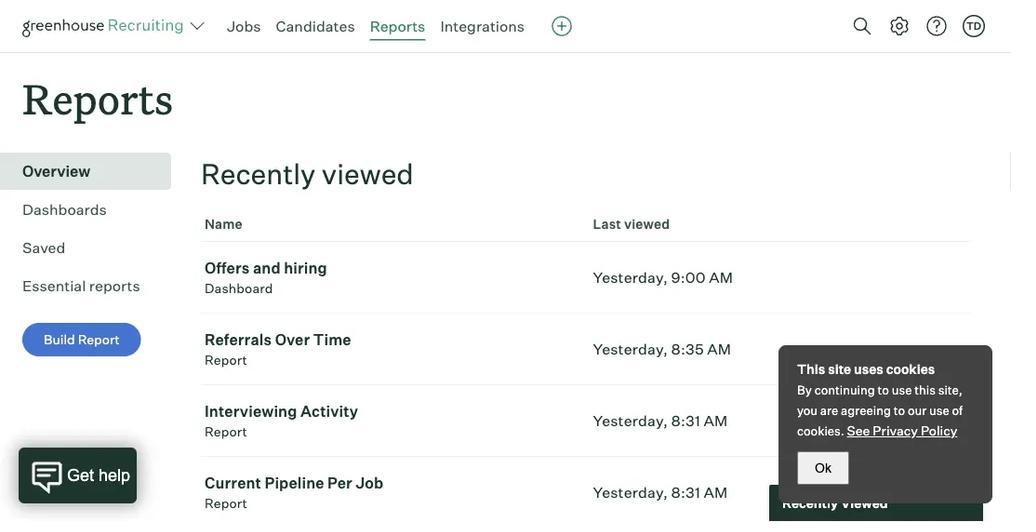 Task type: describe. For each thing, give the bounding box(es) containing it.
see
[[847, 422, 870, 439]]

build report button
[[22, 323, 141, 357]]

viewed
[[841, 495, 888, 511]]

are
[[821, 403, 839, 418]]

interviewing activity report
[[205, 402, 358, 440]]

configure image
[[889, 15, 911, 37]]

essential reports
[[22, 277, 140, 295]]

of
[[952, 403, 963, 418]]

jobs
[[227, 17, 261, 35]]

job
[[356, 474, 384, 492]]

9:00
[[671, 268, 706, 287]]

cookies
[[887, 361, 935, 377]]

am for current pipeline per job
[[704, 483, 728, 502]]

0 horizontal spatial to
[[878, 382, 890, 397]]

report inside interviewing activity report
[[205, 424, 247, 440]]

recently viewed
[[783, 495, 888, 511]]

reports
[[89, 277, 140, 295]]

saved
[[22, 238, 65, 257]]

build
[[44, 331, 75, 348]]

site,
[[939, 382, 963, 397]]

uses
[[854, 361, 884, 377]]

agreeing
[[841, 403, 891, 418]]

jobs link
[[227, 17, 261, 35]]

this
[[915, 382, 936, 397]]

yesterday, for referrals over time
[[593, 340, 668, 358]]

site
[[828, 361, 852, 377]]

8:31 for interviewing activity
[[671, 411, 701, 430]]

am for referrals over time
[[708, 340, 732, 358]]

dashboards
[[22, 200, 107, 219]]

8:35
[[671, 340, 704, 358]]

pipeline
[[265, 474, 324, 492]]

cookies.
[[797, 423, 845, 438]]

yesterday, for offers and hiring
[[593, 268, 668, 287]]

yesterday, 9:00 am
[[593, 268, 734, 287]]

by
[[797, 382, 812, 397]]

build report
[[44, 331, 120, 348]]

continuing
[[815, 382, 875, 397]]

1 horizontal spatial use
[[930, 403, 950, 418]]

and
[[253, 259, 281, 277]]

integrations
[[441, 17, 525, 35]]

report inside build report button
[[78, 331, 120, 348]]

viewed for last viewed
[[624, 216, 670, 232]]

hiring
[[284, 259, 327, 277]]

td button
[[959, 11, 989, 41]]

referrals
[[205, 331, 272, 349]]

interviewing
[[205, 402, 297, 421]]

overview link
[[22, 160, 164, 183]]

td button
[[963, 15, 985, 37]]

this
[[797, 361, 826, 377]]

yesterday, 8:31 am for current pipeline per job
[[593, 483, 728, 502]]

see privacy policy link
[[847, 422, 958, 439]]

yesterday, for interviewing activity
[[593, 411, 668, 430]]

recently for recently viewed
[[783, 495, 838, 511]]

you
[[797, 403, 818, 418]]

referrals over time report
[[205, 331, 351, 368]]

overview
[[22, 162, 91, 181]]

by continuing to use this site, you are agreeing to our use of cookies.
[[797, 382, 963, 438]]

yesterday, 8:35 am
[[593, 340, 732, 358]]

td
[[967, 20, 982, 32]]

am for offers and hiring
[[709, 268, 734, 287]]



Task type: locate. For each thing, give the bounding box(es) containing it.
reports right candidates link
[[370, 17, 426, 35]]

recently for recently viewed
[[201, 157, 316, 191]]

1 vertical spatial to
[[894, 403, 906, 418]]

0 vertical spatial use
[[892, 382, 912, 397]]

report right build
[[78, 331, 120, 348]]

recently up name
[[201, 157, 316, 191]]

last viewed
[[593, 216, 670, 232]]

1 vertical spatial use
[[930, 403, 950, 418]]

viewed for recently viewed
[[322, 157, 414, 191]]

ok
[[815, 461, 832, 475]]

offers
[[205, 259, 250, 277]]

use
[[892, 382, 912, 397], [930, 403, 950, 418]]

privacy
[[873, 422, 918, 439]]

recently down ok button
[[783, 495, 838, 511]]

over
[[275, 331, 310, 349]]

recently
[[201, 157, 316, 191], [783, 495, 838, 511]]

our
[[908, 403, 927, 418]]

policy
[[921, 422, 958, 439]]

1 yesterday, 8:31 am from the top
[[593, 411, 728, 430]]

1 horizontal spatial reports
[[370, 17, 426, 35]]

1 vertical spatial viewed
[[624, 216, 670, 232]]

1 vertical spatial recently
[[783, 495, 838, 511]]

to
[[878, 382, 890, 397], [894, 403, 906, 418]]

this site uses cookies
[[797, 361, 935, 377]]

report
[[78, 331, 120, 348], [205, 352, 247, 368], [205, 424, 247, 440], [205, 495, 247, 512]]

dashboard
[[205, 280, 273, 297]]

report down "referrals"
[[205, 352, 247, 368]]

current
[[205, 474, 261, 492]]

2 8:31 from the top
[[671, 483, 701, 502]]

saved link
[[22, 237, 164, 259]]

0 horizontal spatial reports
[[22, 71, 173, 126]]

report down interviewing
[[205, 424, 247, 440]]

0 vertical spatial to
[[878, 382, 890, 397]]

report inside current pipeline per job report
[[205, 495, 247, 512]]

yesterday, 8:31 am
[[593, 411, 728, 430], [593, 483, 728, 502]]

1 vertical spatial yesterday, 8:31 am
[[593, 483, 728, 502]]

candidates
[[276, 17, 355, 35]]

8:31
[[671, 411, 701, 430], [671, 483, 701, 502]]

search image
[[851, 15, 874, 37]]

0 horizontal spatial viewed
[[322, 157, 414, 191]]

offers and hiring dashboard
[[205, 259, 327, 297]]

ok button
[[797, 451, 850, 485]]

yesterday, 8:31 am for interviewing activity
[[593, 411, 728, 430]]

reports link
[[370, 17, 426, 35]]

0 vertical spatial yesterday, 8:31 am
[[593, 411, 728, 430]]

reports down greenhouse recruiting image
[[22, 71, 173, 126]]

8:31 for current pipeline per job
[[671, 483, 701, 502]]

1 horizontal spatial recently
[[783, 495, 838, 511]]

viewed
[[322, 157, 414, 191], [624, 216, 670, 232]]

yesterday,
[[593, 268, 668, 287], [593, 340, 668, 358], [593, 411, 668, 430], [593, 483, 668, 502]]

2 yesterday, from the top
[[593, 340, 668, 358]]

to left our
[[894, 403, 906, 418]]

1 8:31 from the top
[[671, 411, 701, 430]]

4 yesterday, from the top
[[593, 483, 668, 502]]

to down the uses at the right bottom of the page
[[878, 382, 890, 397]]

recently viewed
[[201, 157, 414, 191]]

0 horizontal spatial use
[[892, 382, 912, 397]]

0 vertical spatial recently
[[201, 157, 316, 191]]

essential reports link
[[22, 275, 164, 297]]

last
[[593, 216, 622, 232]]

am
[[709, 268, 734, 287], [708, 340, 732, 358], [704, 411, 728, 430], [704, 483, 728, 502]]

1 yesterday, from the top
[[593, 268, 668, 287]]

report down current
[[205, 495, 247, 512]]

use left of
[[930, 403, 950, 418]]

per
[[328, 474, 353, 492]]

am for interviewing activity
[[704, 411, 728, 430]]

report inside referrals over time report
[[205, 352, 247, 368]]

dashboards link
[[22, 198, 164, 221]]

activity
[[301, 402, 358, 421]]

1 horizontal spatial viewed
[[624, 216, 670, 232]]

time
[[313, 331, 351, 349]]

1 horizontal spatial to
[[894, 403, 906, 418]]

essential
[[22, 277, 86, 295]]

2 yesterday, 8:31 am from the top
[[593, 483, 728, 502]]

0 vertical spatial 8:31
[[671, 411, 701, 430]]

greenhouse recruiting image
[[22, 15, 190, 37]]

3 yesterday, from the top
[[593, 411, 668, 430]]

0 vertical spatial reports
[[370, 17, 426, 35]]

integrations link
[[441, 17, 525, 35]]

see privacy policy
[[847, 422, 958, 439]]

1 vertical spatial reports
[[22, 71, 173, 126]]

0 vertical spatial viewed
[[322, 157, 414, 191]]

candidates link
[[276, 17, 355, 35]]

use down cookies
[[892, 382, 912, 397]]

0 horizontal spatial recently
[[201, 157, 316, 191]]

reports
[[370, 17, 426, 35], [22, 71, 173, 126]]

1 vertical spatial 8:31
[[671, 483, 701, 502]]

current pipeline per job report
[[205, 474, 384, 512]]

yesterday, for current pipeline per job
[[593, 483, 668, 502]]

name
[[205, 216, 243, 232]]



Task type: vqa. For each thing, say whether or not it's contained in the screenshot.


